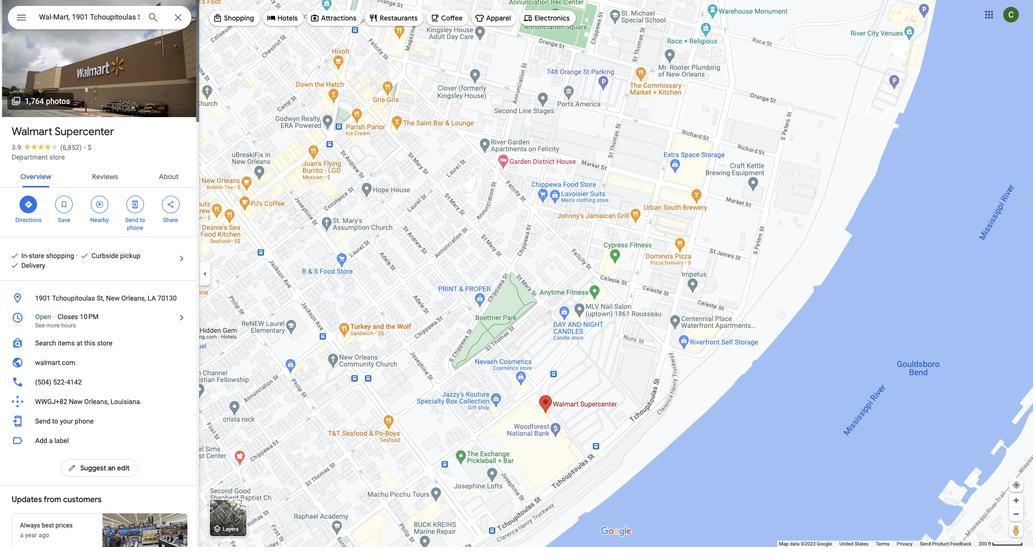 Task type: describe. For each thing, give the bounding box(es) containing it.
department store
[[12, 153, 65, 161]]

 search field
[[8, 6, 191, 31]]

send for send to your phone
[[35, 417, 50, 425]]

hours
[[61, 322, 76, 329]]

copy address image
[[177, 294, 186, 303]]

store for in-
[[29, 252, 44, 260]]

4142
[[66, 378, 82, 386]]

walmart.com link
[[0, 353, 199, 372]]

restaurants
[[380, 14, 418, 22]]

1901 tchoupitoulas st, new orleans, la 70130
[[35, 294, 177, 302]]


[[95, 199, 104, 210]]

google maps element
[[0, 0, 1033, 547]]

1 horizontal spatial new
[[106, 294, 120, 302]]

supercenter
[[55, 125, 114, 139]]

united states
[[840, 541, 869, 547]]

none field inside wal-mart, 1901 tchoupitoulas st, new orleans, la 70130 field
[[39, 11, 140, 23]]

ft
[[988, 541, 992, 547]]

 suggest an edit
[[68, 463, 130, 473]]

map data ©2023 google
[[779, 541, 832, 547]]

show street view coverage image
[[1009, 523, 1023, 537]]

always best prices a year ago
[[20, 522, 73, 539]]

coffee
[[441, 14, 463, 22]]

1 horizontal spatial orleans,
[[121, 294, 146, 302]]

la
[[148, 294, 156, 302]]

send product feedback
[[920, 541, 971, 547]]

70130
[[158, 294, 177, 302]]


[[16, 11, 27, 24]]

200 ft button
[[979, 541, 1023, 547]]

louisiana
[[111, 398, 140, 406]]

(504)
[[35, 378, 51, 386]]

$
[[88, 143, 91, 151]]

save
[[58, 217, 70, 224]]

apparel
[[486, 14, 511, 22]]

electronics
[[535, 14, 570, 22]]

· for · $
[[84, 143, 86, 151]]

attractions button
[[307, 6, 362, 30]]

in-store shopping
[[21, 252, 74, 260]]

united
[[840, 541, 854, 547]]

shopping
[[46, 252, 74, 260]]

search
[[35, 339, 56, 347]]

zoom in image
[[1013, 497, 1020, 504]]

1,764
[[25, 97, 44, 106]]

send product feedback button
[[920, 541, 971, 547]]

walmart supercenter main content
[[0, 0, 204, 547]]

wwgj+82
[[35, 398, 67, 406]]

Wal-Mart, 1901 Tchoupitoulas St, New Orleans, LA 70130 field
[[8, 6, 191, 29]]

terms
[[876, 541, 890, 547]]

see
[[35, 322, 45, 329]]

to for phone
[[140, 217, 145, 224]]

522-
[[53, 378, 66, 386]]

3.9
[[12, 143, 21, 151]]

send to phone
[[125, 217, 145, 231]]

1,764 photos
[[25, 97, 70, 106]]

wwgj+82 new orleans, louisiana button
[[0, 392, 199, 411]]

walmart supercenter
[[12, 125, 114, 139]]

pickup
[[120, 252, 140, 260]]

an
[[108, 464, 116, 472]]

delivery
[[21, 262, 45, 269]]

about button
[[151, 164, 186, 187]]

collapse side panel image
[[200, 268, 210, 279]]

layers
[[223, 526, 239, 533]]

nearby
[[90, 217, 109, 224]]

reviews
[[92, 172, 118, 181]]

search items at this store link
[[0, 333, 199, 353]]

edit
[[117, 464, 130, 472]]

send to your phone button
[[0, 411, 199, 431]]


[[68, 463, 76, 473]]


[[166, 199, 175, 210]]

directions
[[15, 217, 42, 224]]

10 pm
[[80, 313, 99, 321]]

has in-store shopping group
[[6, 251, 74, 261]]

wwgj+82 new orleans, louisiana
[[35, 398, 140, 406]]

from
[[44, 495, 61, 505]]

phone inside button
[[75, 417, 94, 425]]

shopping button
[[209, 6, 260, 30]]



Task type: vqa. For each thing, say whether or not it's contained in the screenshot.


Task type: locate. For each thing, give the bounding box(es) containing it.
0 horizontal spatial orleans,
[[84, 398, 109, 406]]

send down 
[[125, 217, 138, 224]]

1 vertical spatial to
[[52, 417, 58, 425]]

1 horizontal spatial to
[[140, 217, 145, 224]]

1901 tchoupitoulas st, new orleans, la 70130 button
[[0, 288, 199, 308]]

feedback
[[950, 541, 971, 547]]

orleans, up send to your phone button
[[84, 398, 109, 406]]

store inside 'information for walmart supercenter' region
[[97, 339, 112, 347]]

states
[[855, 541, 869, 547]]

shopping
[[224, 14, 254, 22]]

phone
[[127, 225, 143, 231], [75, 417, 94, 425]]

0 horizontal spatial to
[[52, 417, 58, 425]]

send for send to phone
[[125, 217, 138, 224]]

phone right your
[[75, 417, 94, 425]]

· left $ at top left
[[84, 143, 86, 151]]

curbside pickup
[[91, 252, 140, 260]]

electronics button
[[520, 6, 576, 30]]

200
[[979, 541, 987, 547]]

google account: christina overa  
(christinaovera9@gmail.com) image
[[1003, 7, 1019, 22]]

3.9 stars image
[[21, 143, 60, 150]]

overview button
[[13, 164, 59, 187]]

©2023
[[801, 541, 816, 547]]

coffee button
[[427, 6, 469, 30]]

add a label
[[35, 437, 69, 445]]

walmart.com
[[35, 359, 75, 367]]

to inside button
[[52, 417, 58, 425]]

2 vertical spatial store
[[97, 339, 112, 347]]

200 ft
[[979, 541, 992, 547]]

send inside the send product feedback button
[[920, 541, 931, 547]]

to left your
[[52, 417, 58, 425]]

a right add
[[49, 437, 53, 445]]

send left product
[[920, 541, 931, 547]]

suggest
[[80, 464, 106, 472]]

updates
[[12, 495, 42, 505]]

to for your
[[52, 417, 58, 425]]

your
[[60, 417, 73, 425]]

1 vertical spatial new
[[69, 398, 83, 406]]

a left year
[[20, 532, 23, 539]]

information for walmart supercenter region
[[0, 286, 199, 431]]

tab list
[[0, 164, 199, 187]]


[[24, 199, 33, 210]]

more
[[46, 322, 60, 329]]

apparel button
[[472, 6, 517, 30]]

 button
[[8, 6, 35, 31]]

tab list containing overview
[[0, 164, 199, 187]]

1 vertical spatial a
[[20, 532, 23, 539]]

footer
[[779, 541, 979, 547]]

closes
[[57, 313, 78, 321]]

zoom out image
[[1013, 511, 1020, 518]]

add
[[35, 437, 47, 445]]

0 vertical spatial to
[[140, 217, 145, 224]]

· for ·
[[76, 252, 78, 260]]

2 vertical spatial send
[[920, 541, 931, 547]]

overview
[[20, 172, 51, 181]]

1 horizontal spatial send
[[125, 217, 138, 224]]

phone inside send to phone
[[127, 225, 143, 231]]

to left share
[[140, 217, 145, 224]]

None field
[[39, 11, 140, 23]]

actions for walmart supercenter region
[[0, 188, 199, 237]]

1 vertical spatial ·
[[76, 252, 78, 260]]

customers
[[63, 495, 101, 505]]

⋅
[[53, 313, 56, 321]]

footer containing map data ©2023 google
[[779, 541, 979, 547]]

0 horizontal spatial a
[[20, 532, 23, 539]]

send for send product feedback
[[920, 541, 931, 547]]

attractions
[[321, 14, 356, 22]]

0 vertical spatial new
[[106, 294, 120, 302]]

0 vertical spatial store
[[49, 153, 65, 161]]

1,764 photos button
[[7, 93, 74, 110]]

0 vertical spatial send
[[125, 217, 138, 224]]

0 vertical spatial a
[[49, 437, 53, 445]]

(504) 522-4142 button
[[0, 372, 199, 392]]

to inside send to phone
[[140, 217, 145, 224]]

2 horizontal spatial send
[[920, 541, 931, 547]]

a
[[49, 437, 53, 445], [20, 532, 23, 539]]

united states button
[[840, 541, 869, 547]]

offers delivery group
[[6, 261, 45, 270]]

a inside always best prices a year ago
[[20, 532, 23, 539]]

send inside send to phone
[[125, 217, 138, 224]]

terms button
[[876, 541, 890, 547]]

store inside group
[[29, 252, 44, 260]]

0 horizontal spatial store
[[29, 252, 44, 260]]

tab list inside walmart supercenter main content
[[0, 164, 199, 187]]

send up add
[[35, 417, 50, 425]]


[[60, 199, 68, 210]]

1901
[[35, 294, 50, 302]]

2 horizontal spatial store
[[97, 339, 112, 347]]

0 horizontal spatial send
[[35, 417, 50, 425]]

label
[[54, 437, 69, 445]]

1 horizontal spatial phone
[[127, 225, 143, 231]]

store right this
[[97, 339, 112, 347]]

product
[[932, 541, 949, 547]]

reviews button
[[84, 164, 126, 187]]

1 vertical spatial orleans,
[[84, 398, 109, 406]]

a inside button
[[49, 437, 53, 445]]

0 vertical spatial phone
[[127, 225, 143, 231]]

1 horizontal spatial store
[[49, 153, 65, 161]]

in-
[[21, 252, 29, 260]]

items
[[58, 339, 75, 347]]

1 vertical spatial phone
[[75, 417, 94, 425]]

map
[[779, 541, 789, 547]]

walmart
[[12, 125, 52, 139]]

best
[[42, 522, 54, 529]]

updates from customers
[[12, 495, 101, 505]]

store down 6,852 reviews element
[[49, 153, 65, 161]]


[[131, 199, 139, 210]]

about
[[159, 172, 179, 181]]

open ⋅ closes 10 pm see more hours
[[35, 313, 99, 329]]

photos
[[46, 97, 70, 106]]

· right shopping at top left
[[76, 252, 78, 260]]

curbside
[[91, 252, 119, 260]]

0 horizontal spatial ·
[[76, 252, 78, 260]]

store up delivery on the left of page
[[29, 252, 44, 260]]

1 horizontal spatial a
[[49, 437, 53, 445]]

new right the st, on the bottom of the page
[[106, 294, 120, 302]]

1 horizontal spatial ·
[[84, 143, 86, 151]]

to
[[140, 217, 145, 224], [52, 417, 58, 425]]

offers curbside pickup group
[[76, 251, 140, 261]]

new
[[106, 294, 120, 302], [69, 398, 83, 406]]

always
[[20, 522, 40, 529]]

1 vertical spatial send
[[35, 417, 50, 425]]

0 horizontal spatial new
[[69, 398, 83, 406]]

prices
[[56, 522, 73, 529]]

(6,852)
[[60, 143, 82, 151]]

store
[[49, 153, 65, 161], [29, 252, 44, 260], [97, 339, 112, 347]]

new down 4142
[[69, 398, 83, 406]]

search items at this store
[[35, 339, 112, 347]]

1 vertical spatial store
[[29, 252, 44, 260]]

this
[[84, 339, 95, 347]]

phone down 
[[127, 225, 143, 231]]

department store button
[[12, 152, 65, 162]]

restaurants button
[[365, 6, 424, 30]]

add a label button
[[0, 431, 199, 450]]

price: inexpensive element
[[88, 143, 91, 151]]

from your device image
[[1012, 481, 1021, 490]]

send to your phone
[[35, 417, 94, 425]]

6,852 reviews element
[[60, 143, 82, 151]]

privacy
[[897, 541, 913, 547]]

send inside send to your phone button
[[35, 417, 50, 425]]

photo of walmart supercenter image
[[0, 0, 204, 117]]

store for department
[[49, 153, 65, 161]]

· inside offers curbside pickup "group"
[[76, 252, 78, 260]]

tchoupitoulas
[[52, 294, 95, 302]]

footer inside google maps element
[[779, 541, 979, 547]]

hotels button
[[263, 6, 304, 30]]

orleans, left la
[[121, 294, 146, 302]]

0 horizontal spatial phone
[[75, 417, 94, 425]]

0 vertical spatial orleans,
[[121, 294, 146, 302]]

store inside button
[[49, 153, 65, 161]]

0 vertical spatial ·
[[84, 143, 86, 151]]

hotels
[[278, 14, 298, 22]]

(504) 522-4142
[[35, 378, 82, 386]]



